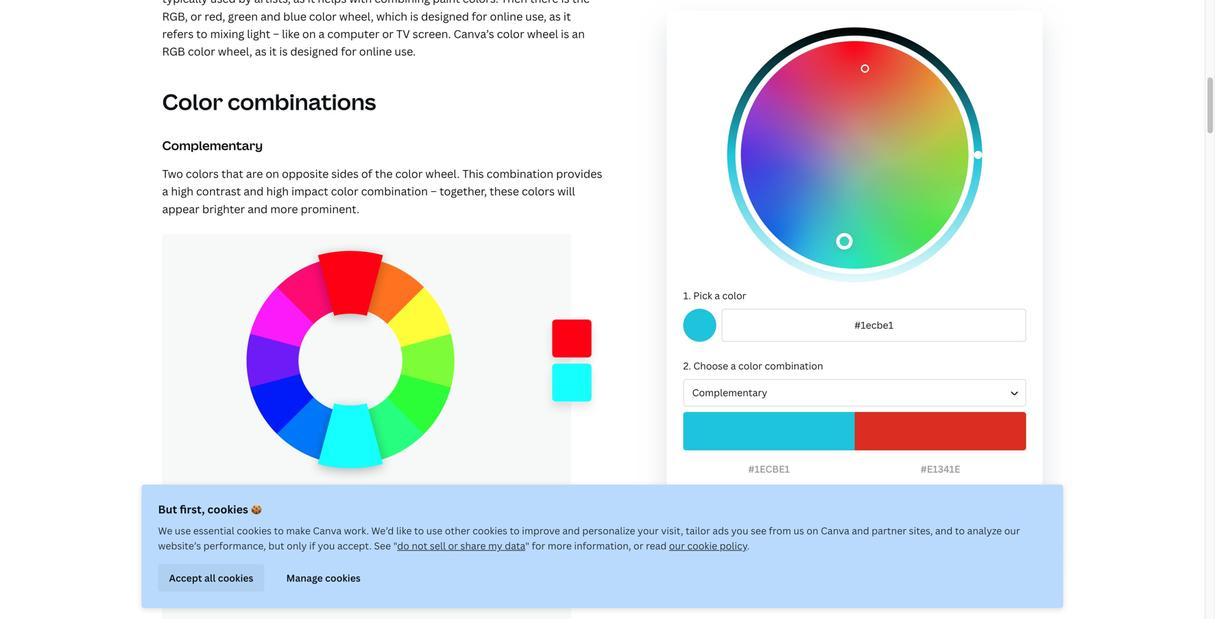 Task type: describe. For each thing, give the bounding box(es) containing it.
we
[[158, 525, 172, 538]]

3. use this color combination
[[684, 485, 818, 498]]

to right easy at the left of the page
[[519, 557, 530, 572]]

on inside we use essential cookies to make canva work. we'd like to use other cookies to improve and personalize your visit, tailor ads you see from us on canva and partner sites, and to analyze our website's performance, but only if you accept. see "
[[807, 525, 819, 538]]

color right this
[[733, 485, 757, 498]]

prominent.
[[301, 202, 360, 216]]

share
[[461, 540, 486, 553]]

a right choose
[[731, 359, 736, 372]]

your
[[638, 525, 659, 538]]

cookies right the all
[[218, 572, 254, 585]]

a left harmonious
[[264, 575, 270, 590]]

cookies up essential
[[207, 502, 248, 517]]

to up but
[[274, 525, 284, 538]]

pick
[[694, 289, 713, 302]]

color down 'three' at the left of page
[[162, 557, 190, 572]]

to left analyze
[[956, 525, 965, 538]]

and down are
[[244, 184, 264, 199]]

combination up "from" at the right bottom
[[760, 485, 818, 498]]

tones
[[238, 540, 268, 555]]

use
[[694, 485, 711, 498]]

more inside "two colors that are on opposite sides of the color wheel. this combination provides a high contrast and high impact color combination – together, these colors will appear brighter and more prominent."
[[270, 202, 298, 216]]

3.
[[684, 485, 692, 498]]

tints
[[293, 540, 317, 555]]

data
[[505, 540, 526, 553]]

color down sides
[[331, 184, 359, 199]]

and up do not sell or share my data " for more information, or read our cookie policy .
[[563, 525, 580, 538]]

this inside "two colors that are on opposite sides of the color wheel. this combination provides a high contrast and high impact color combination – together, these colors will appear brighter and more prominent."
[[463, 166, 484, 181]]

1 high from the left
[[171, 184, 194, 199]]

will
[[558, 184, 575, 199]]

together,
[[440, 184, 487, 199]]

do not sell or share my data " for more information, or read our cookie policy .
[[397, 540, 750, 553]]

apply
[[533, 557, 563, 572]]

color down base
[[357, 557, 385, 572]]

accept.
[[337, 540, 372, 553]]

2 or from the left
[[634, 540, 644, 553]]

color.
[[384, 540, 413, 555]]

1 or from the left
[[448, 540, 458, 553]]

and right sites,
[[936, 525, 953, 538]]

our inside we use essential cookies to make canva work. we'd like to use other cookies to improve and personalize your visit, tailor ads you see from us on canva and partner sites, and to analyze our website's performance, but only if you accept. see "
[[1005, 525, 1021, 538]]

the
[[375, 166, 393, 181]]

we use essential cookies to make canva work. we'd like to use other cookies to improve and personalize your visit, tailor ads you see from us on canva and partner sites, and to analyze our website's performance, but only if you accept. see "
[[158, 525, 1021, 553]]

contrast
[[196, 184, 241, 199]]

two colors that are on opposite sides of the color wheel. this combination provides a high contrast and high impact color combination – together, these colors will appear brighter and more prominent.
[[162, 166, 603, 216]]

combination up these
[[487, 166, 554, 181]]

our cookie policy link
[[669, 540, 748, 553]]

ads
[[713, 525, 729, 538]]

wheel.
[[426, 166, 460, 181]]

provides
[[416, 540, 462, 555]]

complementary button
[[684, 379, 1027, 407]]

accept all cookies
[[169, 572, 254, 585]]

of inside "two colors that are on opposite sides of the color wheel. this combination provides a high contrast and high impact color combination – together, these colors will appear brighter and more prominent."
[[361, 166, 373, 181]]

🍪
[[251, 502, 262, 517]]

–
[[431, 184, 437, 199]]

of inside three shades, tones and tints of one base color. provides a subtle and conservative color combination. this is a versatile color combination that is easy to apply to design projects for a harmonious look.
[[320, 540, 331, 555]]

appear
[[162, 202, 200, 216]]

2.
[[684, 359, 691, 372]]

visit,
[[662, 525, 684, 538]]

if
[[309, 540, 316, 553]]

combination.
[[192, 557, 262, 572]]

monochromatic
[[162, 511, 260, 528]]

all
[[204, 572, 216, 585]]

2. choose a color combination
[[684, 359, 824, 372]]

provides
[[556, 166, 603, 181]]

see
[[374, 540, 391, 553]]

three shades, tones and tints of one base color. provides a subtle and conservative color combination. this is a versatile color combination that is easy to apply to design projects for a harmonious look.
[[162, 540, 600, 590]]

1 is from the left
[[289, 557, 297, 572]]

do
[[397, 540, 410, 553]]

versatile
[[309, 557, 354, 572]]

tailor
[[686, 525, 711, 538]]

sites,
[[909, 525, 933, 538]]

my
[[488, 540, 503, 553]]

color right pick
[[723, 289, 747, 302]]

1. pick a color
[[684, 289, 747, 302]]

we'd
[[372, 525, 394, 538]]

three
[[162, 540, 193, 555]]

information,
[[574, 540, 632, 553]]

cookies up tones
[[237, 525, 272, 538]]

but first, cookies 🍪
[[158, 502, 262, 517]]

1 canva from the left
[[313, 525, 342, 538]]

combination down 'the'
[[361, 184, 428, 199]]

1 use from the left
[[175, 525, 191, 538]]

choose
[[694, 359, 729, 372]]

like
[[396, 525, 412, 538]]

analyze
[[968, 525, 1003, 538]]

to up "data"
[[510, 525, 520, 538]]

us
[[794, 525, 805, 538]]

are
[[246, 166, 263, 181]]

on inside "two colors that are on opposite sides of the color wheel. this combination provides a high contrast and high impact color combination – together, these colors will appear brighter and more prominent."
[[266, 166, 279, 181]]

cookies down one
[[325, 572, 361, 585]]

website's
[[158, 540, 201, 553]]

harmonious
[[273, 575, 336, 590]]

essential
[[193, 525, 235, 538]]

see
[[751, 525, 767, 538]]

projects
[[200, 575, 243, 590]]

color
[[162, 87, 223, 117]]

that inside three shades, tones and tints of one base color. provides a subtle and conservative color combination. this is a versatile color combination that is easy to apply to design projects for a harmonious look.
[[457, 557, 479, 572]]

manage
[[286, 572, 323, 585]]

complementary inside "button"
[[693, 386, 768, 399]]

but
[[268, 540, 284, 553]]

policy
[[720, 540, 748, 553]]

brighter
[[202, 202, 245, 216]]



Task type: vqa. For each thing, say whether or not it's contained in the screenshot.
of in the Three shades, tones and tints of one base color. Provides a subtle and conservative color combination. This is a versatile color combination that is easy to apply to design projects for a harmonious look.
yes



Task type: locate. For each thing, give the bounding box(es) containing it.
1 horizontal spatial of
[[361, 166, 373, 181]]

0 horizontal spatial on
[[266, 166, 279, 181]]

0 horizontal spatial our
[[669, 540, 685, 553]]

1 horizontal spatial you
[[732, 525, 749, 538]]

0 horizontal spatial canva
[[313, 525, 342, 538]]

that left are
[[222, 166, 243, 181]]

0 vertical spatial you
[[732, 525, 749, 538]]

accept
[[169, 572, 202, 585]]

canva up if
[[313, 525, 342, 538]]

our right analyze
[[1005, 525, 1021, 538]]

1 vertical spatial our
[[669, 540, 685, 553]]

a down other
[[465, 540, 471, 555]]

1 vertical spatial complementary
[[693, 386, 768, 399]]

base
[[356, 540, 381, 555]]

1.
[[684, 289, 691, 302]]

0 vertical spatial that
[[222, 166, 243, 181]]

accept all cookies button
[[158, 565, 265, 592]]

cookies
[[207, 502, 248, 517], [237, 525, 272, 538], [473, 525, 508, 538], [218, 572, 254, 585], [325, 572, 361, 585]]

that inside "two colors that are on opposite sides of the color wheel. this combination provides a high contrast and high impact color combination – together, these colors will appear brighter and more prominent."
[[222, 166, 243, 181]]

0 horizontal spatial colors
[[186, 166, 219, 181]]

1 horizontal spatial is
[[481, 557, 490, 572]]

1 horizontal spatial more
[[548, 540, 572, 553]]

for
[[532, 540, 546, 553], [246, 575, 261, 590]]

high left impact
[[266, 184, 289, 199]]

sell
[[430, 540, 446, 553]]

personalize
[[583, 525, 636, 538]]

None text field
[[722, 309, 1027, 342]]

1 horizontal spatial this
[[463, 166, 484, 181]]

a up harmonious
[[300, 557, 306, 572]]

on right are
[[266, 166, 279, 181]]

on right us
[[807, 525, 819, 538]]

that down share
[[457, 557, 479, 572]]

and left partner
[[852, 525, 870, 538]]

impact
[[292, 184, 328, 199]]

0 vertical spatial complementary
[[162, 137, 263, 154]]

is down only
[[289, 557, 297, 572]]

easy
[[492, 557, 516, 572]]

0 horizontal spatial use
[[175, 525, 191, 538]]

0 horizontal spatial high
[[171, 184, 194, 199]]

partner
[[872, 525, 907, 538]]

design
[[162, 575, 197, 590]]

for down "improve" at bottom left
[[532, 540, 546, 553]]

first,
[[180, 502, 205, 517]]

combination
[[487, 166, 554, 181], [361, 184, 428, 199], [765, 359, 824, 372], [760, 485, 818, 498], [387, 557, 454, 572]]

0 horizontal spatial complementary
[[162, 137, 263, 154]]

and right brighter
[[248, 202, 268, 216]]

look.
[[339, 575, 364, 590]]

1 horizontal spatial canva
[[821, 525, 850, 538]]

for inside three shades, tones and tints of one base color. provides a subtle and conservative color combination. this is a versatile color combination that is easy to apply to design projects for a harmonious look.
[[246, 575, 261, 590]]

you right if
[[318, 540, 335, 553]]

1 " from the left
[[394, 540, 397, 553]]

complementary up contrast
[[162, 137, 263, 154]]

high
[[171, 184, 194, 199], [266, 184, 289, 199]]

of
[[361, 166, 373, 181], [320, 540, 331, 555]]

color right choose
[[739, 359, 763, 372]]

complementary down choose
[[693, 386, 768, 399]]

1 horizontal spatial our
[[1005, 525, 1021, 538]]

use
[[175, 525, 191, 538], [427, 525, 443, 538]]

1 vertical spatial for
[[246, 575, 261, 590]]

or right sell on the left
[[448, 540, 458, 553]]

combination down not
[[387, 557, 454, 572]]

a down "two"
[[162, 184, 168, 199]]

and up easy at the left of the page
[[509, 540, 529, 555]]

our
[[1005, 525, 1021, 538], [669, 540, 685, 553]]

read
[[646, 540, 667, 553]]

make
[[286, 525, 311, 538]]

1 vertical spatial that
[[457, 557, 479, 572]]

manage cookies button
[[275, 565, 372, 592]]

0 horizontal spatial that
[[222, 166, 243, 181]]

0 horizontal spatial this
[[265, 557, 286, 572]]

improve
[[522, 525, 560, 538]]

complementary colors image
[[162, 234, 603, 488]]

and
[[244, 184, 264, 199], [248, 202, 268, 216], [563, 525, 580, 538], [852, 525, 870, 538], [936, 525, 953, 538], [270, 540, 290, 555], [509, 540, 529, 555]]

0 horizontal spatial for
[[246, 575, 261, 590]]

1 horizontal spatial that
[[457, 557, 479, 572]]

monochromatic colors image
[[162, 608, 603, 620]]

is
[[289, 557, 297, 572], [481, 557, 490, 572]]

but
[[158, 502, 177, 517]]

" right the see
[[394, 540, 397, 553]]

shades,
[[195, 540, 235, 555]]

1 horizontal spatial high
[[266, 184, 289, 199]]

1 horizontal spatial use
[[427, 525, 443, 538]]

a right pick
[[715, 289, 720, 302]]

1 vertical spatial on
[[807, 525, 819, 538]]

manage cookies
[[286, 572, 361, 585]]

2 " from the left
[[526, 540, 530, 553]]

1 vertical spatial more
[[548, 540, 572, 553]]

colors left will
[[522, 184, 555, 199]]

colors
[[186, 166, 219, 181], [522, 184, 555, 199]]

high up the appear on the top left of the page
[[171, 184, 194, 199]]

2 is from the left
[[481, 557, 490, 572]]

0 vertical spatial our
[[1005, 525, 1021, 538]]

0 horizontal spatial or
[[448, 540, 458, 553]]

0 horizontal spatial more
[[270, 202, 298, 216]]

to
[[274, 525, 284, 538], [414, 525, 424, 538], [510, 525, 520, 538], [956, 525, 965, 538], [519, 557, 530, 572], [565, 557, 577, 572]]

0 horizontal spatial is
[[289, 557, 297, 572]]

cookies up my
[[473, 525, 508, 538]]

color
[[395, 166, 423, 181], [331, 184, 359, 199], [723, 289, 747, 302], [739, 359, 763, 372], [733, 485, 757, 498], [162, 557, 190, 572], [357, 557, 385, 572]]

this down but
[[265, 557, 286, 572]]

performance,
[[204, 540, 266, 553]]

and down make
[[270, 540, 290, 555]]

" inside we use essential cookies to make canva work. we'd like to use other cookies to improve and personalize your visit, tailor ads you see from us on canva and partner sites, and to analyze our website's performance, but only if you accept. see "
[[394, 540, 397, 553]]

this inside three shades, tones and tints of one base color. provides a subtle and conservative color combination. this is a versatile color combination that is easy to apply to design projects for a harmonious look.
[[265, 557, 286, 572]]

from
[[769, 525, 792, 538]]

only
[[287, 540, 307, 553]]

1 vertical spatial colors
[[522, 184, 555, 199]]

complementary
[[162, 137, 263, 154], [693, 386, 768, 399]]

color right 'the'
[[395, 166, 423, 181]]

0 vertical spatial of
[[361, 166, 373, 181]]

a inside "two colors that are on opposite sides of the color wheel. this combination provides a high contrast and high impact color combination – together, these colors will appear brighter and more prominent."
[[162, 184, 168, 199]]

more
[[270, 202, 298, 216], [548, 540, 572, 553]]

or left read at the right of the page
[[634, 540, 644, 553]]

1 vertical spatial you
[[318, 540, 335, 553]]

of right if
[[320, 540, 331, 555]]

to right like
[[414, 525, 424, 538]]

0 horizontal spatial "
[[394, 540, 397, 553]]

combination inside three shades, tones and tints of one base color. provides a subtle and conservative color combination. this is a versatile color combination that is easy to apply to design projects for a harmonious look.
[[387, 557, 454, 572]]

1 vertical spatial of
[[320, 540, 331, 555]]

slider
[[728, 27, 983, 283]]

1 horizontal spatial on
[[807, 525, 819, 538]]

0 horizontal spatial you
[[318, 540, 335, 553]]

for down combination.
[[246, 575, 261, 590]]

conservative
[[532, 540, 600, 555]]

2 use from the left
[[427, 525, 443, 538]]

0 vertical spatial colors
[[186, 166, 219, 181]]

2 high from the left
[[266, 184, 289, 199]]

0 vertical spatial more
[[270, 202, 298, 216]]

.
[[748, 540, 750, 553]]

do not sell or share my data link
[[397, 540, 526, 553]]

on
[[266, 166, 279, 181], [807, 525, 819, 538]]

of left 'the'
[[361, 166, 373, 181]]

use up sell on the left
[[427, 525, 443, 538]]

subtle
[[473, 540, 507, 555]]

our down visit,
[[669, 540, 685, 553]]

more up apply at the left of page
[[548, 540, 572, 553]]

color combinations
[[162, 87, 376, 117]]

use up website's
[[175, 525, 191, 538]]

to down conservative
[[565, 557, 577, 572]]

opposite
[[282, 166, 329, 181]]

canva right us
[[821, 525, 850, 538]]

canva
[[313, 525, 342, 538], [821, 525, 850, 538]]

sides
[[332, 166, 359, 181]]

1 horizontal spatial or
[[634, 540, 644, 553]]

colors up contrast
[[186, 166, 219, 181]]

cookie
[[688, 540, 718, 553]]

2 canva from the left
[[821, 525, 850, 538]]

you
[[732, 525, 749, 538], [318, 540, 335, 553]]

you up policy
[[732, 525, 749, 538]]

other
[[445, 525, 470, 538]]

is down subtle
[[481, 557, 490, 572]]

two
[[162, 166, 183, 181]]

1 vertical spatial this
[[265, 557, 286, 572]]

0 vertical spatial for
[[532, 540, 546, 553]]

0 vertical spatial on
[[266, 166, 279, 181]]

0 horizontal spatial of
[[320, 540, 331, 555]]

this
[[463, 166, 484, 181], [265, 557, 286, 572]]

1 horizontal spatial complementary
[[693, 386, 768, 399]]

more down impact
[[270, 202, 298, 216]]

this up together,
[[463, 166, 484, 181]]

these
[[490, 184, 519, 199]]

this
[[714, 485, 731, 498]]

0 vertical spatial this
[[463, 166, 484, 181]]

work.
[[344, 525, 369, 538]]

1 horizontal spatial colors
[[522, 184, 555, 199]]

that
[[222, 166, 243, 181], [457, 557, 479, 572]]

1 horizontal spatial for
[[532, 540, 546, 553]]

combination up complementary "button"
[[765, 359, 824, 372]]

" down "improve" at bottom left
[[526, 540, 530, 553]]

1 horizontal spatial "
[[526, 540, 530, 553]]

a
[[162, 184, 168, 199], [715, 289, 720, 302], [731, 359, 736, 372], [465, 540, 471, 555], [300, 557, 306, 572], [264, 575, 270, 590]]

one
[[334, 540, 354, 555]]

not
[[412, 540, 428, 553]]

combinations
[[228, 87, 376, 117]]



